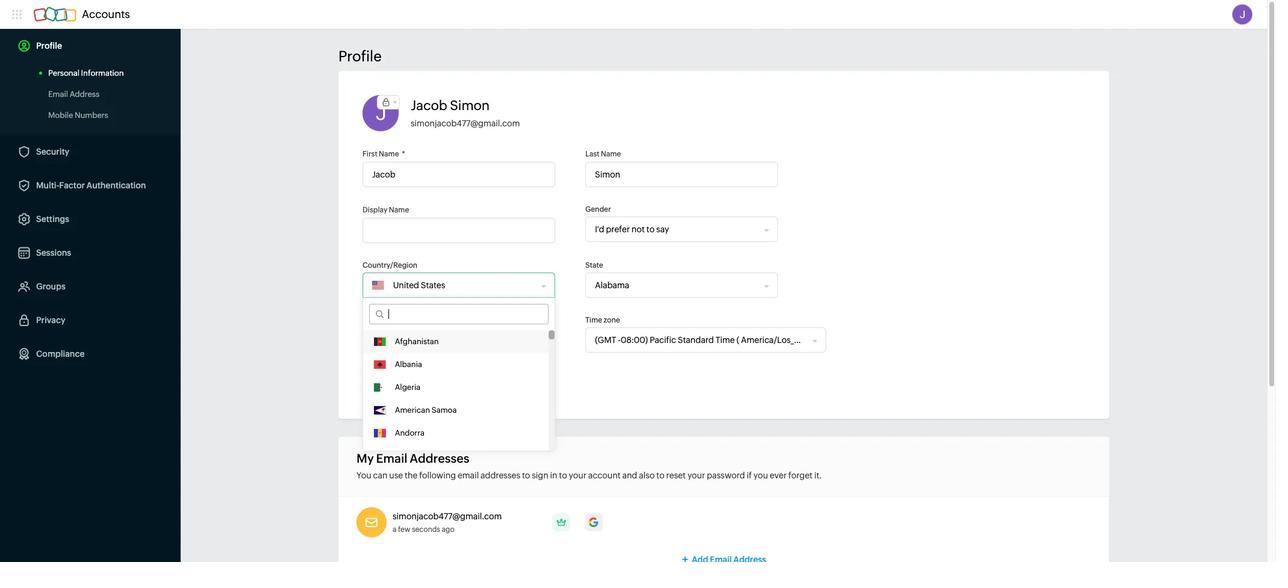 Task type: locate. For each thing, give the bounding box(es) containing it.
use
[[389, 471, 403, 481]]

you
[[754, 471, 768, 481]]

your
[[569, 471, 587, 481], [688, 471, 705, 481]]

if
[[747, 471, 752, 481]]

None text field
[[363, 162, 555, 187], [363, 218, 555, 243], [363, 162, 555, 187], [363, 218, 555, 243]]

afghanistan
[[395, 337, 439, 346]]

addresses
[[481, 471, 521, 481]]

american samoa
[[395, 406, 457, 415]]

following
[[419, 471, 456, 481]]

first name *
[[363, 150, 405, 158]]

language
[[363, 316, 397, 325]]

country/region
[[363, 261, 418, 270]]

groups
[[36, 282, 66, 292]]

sessions
[[36, 248, 71, 258]]

few
[[398, 526, 411, 534]]

your right reset
[[688, 471, 705, 481]]

ever
[[770, 471, 787, 481]]

simonjacob477@gmail.com up ago
[[393, 512, 502, 522]]

algeria
[[395, 383, 421, 392]]

None text field
[[586, 162, 778, 187]]

account
[[589, 471, 621, 481]]

email inside my email addresses you can use the following email addresses to sign in to your account and also to reset your password if you ever forget it.
[[376, 452, 408, 466]]

my
[[357, 452, 374, 466]]

1 horizontal spatial your
[[688, 471, 705, 481]]

simon
[[450, 98, 490, 113]]

name right display
[[389, 206, 409, 214]]

factor
[[59, 181, 85, 190]]

profile up "personal"
[[36, 41, 62, 51]]

last
[[586, 150, 600, 158]]

name left * on the left
[[379, 150, 399, 158]]

settings
[[36, 214, 69, 224]]

0 horizontal spatial email
[[48, 90, 68, 99]]

to right in
[[559, 471, 567, 481]]

email
[[458, 471, 479, 481]]

seconds
[[412, 526, 440, 534]]

1 horizontal spatial email
[[376, 452, 408, 466]]

name right last
[[601, 150, 621, 158]]

personal
[[48, 69, 79, 78]]

the
[[405, 471, 418, 481]]

to
[[522, 471, 530, 481], [559, 471, 567, 481], [657, 471, 665, 481]]

1 vertical spatial email
[[376, 452, 408, 466]]

mobile
[[48, 111, 73, 120]]

email address
[[48, 90, 99, 99]]

multi-factor authentication
[[36, 181, 146, 190]]

profile up mprivacy icon
[[339, 48, 382, 64]]

password
[[707, 471, 745, 481]]

display
[[363, 206, 388, 214]]

ago
[[442, 526, 455, 534]]

jacob simon simonjacob477@gmail.com
[[411, 98, 520, 128]]

1 your from the left
[[569, 471, 587, 481]]

personal information
[[48, 69, 124, 78]]

mobile numbers
[[48, 111, 108, 120]]

name
[[379, 150, 399, 158], [601, 150, 621, 158], [389, 206, 409, 214]]

to left sign at the left bottom of page
[[522, 471, 530, 481]]

0 horizontal spatial to
[[522, 471, 530, 481]]

state
[[586, 261, 604, 270]]

time
[[586, 316, 602, 325]]

last name
[[586, 150, 621, 158]]

2 horizontal spatial to
[[657, 471, 665, 481]]

None field
[[586, 217, 765, 242], [384, 274, 537, 298], [586, 274, 765, 298], [363, 328, 542, 352], [586, 328, 813, 352], [586, 217, 765, 242], [384, 274, 537, 298], [586, 274, 765, 298], [363, 328, 542, 352], [586, 328, 813, 352]]

your right in
[[569, 471, 587, 481]]

first
[[363, 150, 378, 158]]

email up use
[[376, 452, 408, 466]]

0 horizontal spatial your
[[569, 471, 587, 481]]

american
[[395, 406, 430, 415]]

mprivacy image
[[378, 96, 395, 109]]

0 vertical spatial email
[[48, 90, 68, 99]]

name for display
[[389, 206, 409, 214]]

0 horizontal spatial profile
[[36, 41, 62, 51]]

privacy
[[36, 316, 65, 325]]

email
[[48, 90, 68, 99], [376, 452, 408, 466]]

save
[[383, 378, 402, 388]]

simonjacob477@gmail.com down simon
[[411, 119, 520, 128]]

simonjacob477@gmail.com
[[411, 119, 520, 128], [393, 512, 502, 522]]

1 horizontal spatial to
[[559, 471, 567, 481]]

email up mobile
[[48, 90, 68, 99]]

0 vertical spatial simonjacob477@gmail.com
[[411, 119, 520, 128]]

numbers
[[75, 111, 108, 120]]

profile
[[36, 41, 62, 51], [339, 48, 382, 64]]

to right also
[[657, 471, 665, 481]]

compliance
[[36, 349, 85, 359]]

can
[[373, 471, 388, 481]]



Task type: describe. For each thing, give the bounding box(es) containing it.
my email addresses you can use the following email addresses to sign in to your account and also to reset your password if you ever forget it.
[[357, 452, 822, 481]]

zone
[[604, 316, 620, 325]]

2 to from the left
[[559, 471, 567, 481]]

also
[[639, 471, 655, 481]]

2 your from the left
[[688, 471, 705, 481]]

save button
[[363, 371, 423, 395]]

primary image
[[553, 514, 571, 532]]

name for first
[[379, 150, 399, 158]]

in
[[550, 471, 558, 481]]

jacob
[[411, 98, 448, 113]]

information
[[81, 69, 124, 78]]

time zone
[[586, 316, 620, 325]]

and
[[623, 471, 638, 481]]

1 vertical spatial simonjacob477@gmail.com
[[393, 512, 502, 522]]

addresses
[[410, 452, 470, 466]]

Search... field
[[384, 305, 548, 324]]

accounts
[[82, 8, 130, 20]]

name for last
[[601, 150, 621, 158]]

it.
[[815, 471, 822, 481]]

display name
[[363, 206, 409, 214]]

multi-
[[36, 181, 59, 190]]

sign
[[532, 471, 549, 481]]

andorra
[[395, 429, 425, 438]]

1 horizontal spatial profile
[[339, 48, 382, 64]]

1 to from the left
[[522, 471, 530, 481]]

gender
[[586, 205, 611, 214]]

simonjacob477@gmail.com a few seconds ago
[[393, 512, 502, 534]]

address
[[70, 90, 99, 99]]

authentication
[[87, 181, 146, 190]]

*
[[402, 150, 405, 158]]

security
[[36, 147, 69, 157]]

you
[[357, 471, 371, 481]]

a
[[393, 526, 397, 534]]

samoa
[[432, 406, 457, 415]]

albania
[[395, 360, 422, 369]]

forget
[[789, 471, 813, 481]]

reset
[[667, 471, 686, 481]]

3 to from the left
[[657, 471, 665, 481]]



